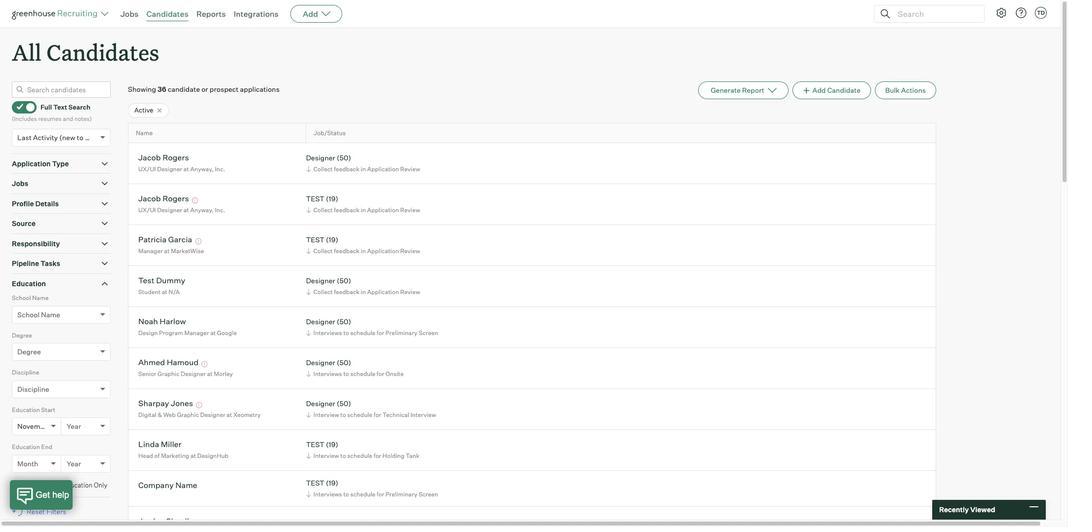 Task type: locate. For each thing, give the bounding box(es) containing it.
interview for (50)
[[314, 411, 339, 419]]

for for test (19) interview to schedule for holding tank
[[374, 452, 381, 460]]

schedule for designer (50) interview to schedule for technical interview
[[347, 411, 372, 419]]

1 designer (50) collect feedback in application review from the top
[[306, 154, 420, 173]]

rogers
[[163, 153, 189, 163], [163, 194, 189, 204]]

ahmed
[[138, 358, 165, 368]]

in for 3rd collect feedback in application review link from the bottom
[[361, 206, 366, 214]]

for inside designer (50) interview to schedule for technical interview
[[374, 411, 381, 419]]

school up degree element
[[17, 311, 40, 319]]

preliminary down holding
[[386, 491, 418, 498]]

company name link
[[138, 481, 197, 492]]

1 vertical spatial screen
[[419, 491, 438, 498]]

0 vertical spatial jacob
[[138, 153, 161, 163]]

shuell
[[166, 517, 189, 527]]

3 in from the top
[[361, 247, 366, 255]]

test inside test (19) interview to schedule for holding tank
[[306, 441, 325, 449]]

at left google
[[210, 329, 216, 337]]

1 jacob rogers link from the top
[[138, 153, 189, 164]]

jacob rogers link up the ux/ui designer at anyway, inc.
[[138, 194, 189, 205]]

1 (50) from the top
[[337, 154, 351, 162]]

1 vertical spatial designer (50) collect feedback in application review
[[306, 277, 420, 296]]

for inside 'designer (50) interviews to schedule for preliminary screen'
[[377, 329, 384, 337]]

preliminary
[[386, 329, 418, 337], [386, 491, 418, 498]]

greenhouse recruiting image
[[12, 8, 101, 20]]

garcia
[[168, 235, 192, 245]]

2 jacob from the top
[[138, 194, 161, 204]]

preliminary inside 'designer (50) interviews to schedule for preliminary screen'
[[386, 329, 418, 337]]

or
[[202, 85, 208, 93]]

ux/ui down jacob rogers
[[138, 206, 156, 214]]

0 vertical spatial rogers
[[163, 153, 189, 163]]

to up test (19) interviews to schedule for preliminary screen
[[340, 452, 346, 460]]

designhub
[[197, 452, 229, 460]]

reset
[[27, 508, 45, 516]]

year up most recent education only
[[67, 460, 81, 468]]

to inside test (19) interviews to schedule for preliminary screen
[[343, 491, 349, 498]]

designer (50) collect feedback in application review for dummy
[[306, 277, 420, 296]]

1 vertical spatial add
[[813, 86, 826, 94]]

1 preliminary from the top
[[386, 329, 418, 337]]

schedule left holding
[[347, 452, 372, 460]]

1 interviews from the top
[[314, 329, 342, 337]]

for inside designer (50) interviews to schedule for onsite
[[377, 370, 384, 378]]

0 vertical spatial inc.
[[215, 165, 225, 173]]

4 collect from the top
[[314, 288, 333, 296]]

0 vertical spatial manager
[[138, 247, 163, 255]]

interviews inside test (19) interviews to schedule for preliminary screen
[[314, 491, 342, 498]]

to up designer (50) interviews to schedule for onsite
[[343, 329, 349, 337]]

1 vertical spatial interviews to schedule for preliminary screen link
[[305, 490, 441, 499]]

manager down the patricia
[[138, 247, 163, 255]]

0 vertical spatial anyway,
[[190, 165, 214, 173]]

add for add candidate
[[813, 86, 826, 94]]

manager
[[138, 247, 163, 255], [185, 329, 209, 337]]

interviews to schedule for preliminary screen link for (19)
[[305, 490, 441, 499]]

jacob rogers
[[138, 194, 189, 204]]

to inside test (19) interview to schedule for holding tank
[[340, 452, 346, 460]]

in
[[361, 165, 366, 173], [361, 206, 366, 214], [361, 247, 366, 255], [361, 288, 366, 296]]

preliminary for (50)
[[386, 329, 418, 337]]

2 vertical spatial interviews
[[314, 491, 342, 498]]

schedule inside test (19) interviews to schedule for preliminary screen
[[350, 491, 376, 498]]

interviews for designer (50) interviews to schedule for preliminary screen
[[314, 329, 342, 337]]

schedule inside designer (50) interviews to schedule for onsite
[[350, 370, 376, 378]]

linda miller head of marketing at designhub
[[138, 440, 229, 460]]

for left technical
[[374, 411, 381, 419]]

application for 3rd collect feedback in application review link from the bottom
[[367, 206, 399, 214]]

(19) inside test (19) interview to schedule for holding tank
[[326, 441, 338, 449]]

last activity (new to old) option
[[17, 133, 98, 142]]

1 vertical spatial candidates
[[46, 38, 159, 67]]

jacob up the ux/ui designer at anyway, inc.
[[138, 194, 161, 204]]

anyway,
[[190, 165, 214, 173], [190, 206, 214, 214]]

0 vertical spatial screen
[[419, 329, 438, 337]]

at down ahmed hamoud has been in onsite for more than 21 days icon
[[207, 370, 213, 378]]

(50)
[[337, 154, 351, 162], [337, 277, 351, 285], [337, 318, 351, 326], [337, 359, 351, 367], [337, 400, 351, 408]]

1 screen from the top
[[419, 329, 438, 337]]

2 test from the top
[[306, 236, 325, 244]]

(50) inside designer (50) interview to schedule for technical interview
[[337, 400, 351, 408]]

1 (19) from the top
[[326, 195, 338, 203]]

1 vertical spatial jacob rogers link
[[138, 194, 189, 205]]

interviews
[[314, 329, 342, 337], [314, 370, 342, 378], [314, 491, 342, 498]]

td button
[[1035, 7, 1047, 19]]

education for education start
[[12, 406, 40, 414]]

responsibility
[[12, 239, 60, 248]]

profile
[[12, 199, 34, 208]]

for inside test (19) interviews to schedule for preliminary screen
[[377, 491, 384, 498]]

0 horizontal spatial jobs
[[12, 179, 28, 188]]

0 vertical spatial jacob rogers link
[[138, 153, 189, 164]]

at up jacob rogers
[[184, 165, 189, 173]]

designer (50) collect feedback in application review
[[306, 154, 420, 173], [306, 277, 420, 296]]

4 (19) from the top
[[326, 479, 338, 488]]

to inside designer (50) interview to schedule for technical interview
[[340, 411, 346, 419]]

2 preliminary from the top
[[386, 491, 418, 498]]

review for third collect feedback in application review link from the top
[[400, 247, 420, 255]]

0 vertical spatial designer (50) collect feedback in application review
[[306, 154, 420, 173]]

1 vertical spatial anyway,
[[190, 206, 214, 214]]

digital
[[138, 411, 156, 419]]

at down jacob rogers
[[184, 206, 189, 214]]

year
[[67, 422, 81, 431], [67, 460, 81, 468]]

test for ux/ui designer at anyway, inc.
[[306, 195, 325, 203]]

schedule inside 'designer (50) interviews to schedule for preliminary screen'
[[350, 329, 376, 337]]

resumes
[[38, 115, 62, 123]]

marketing
[[161, 452, 189, 460]]

for inside test (19) interview to schedule for holding tank
[[374, 452, 381, 460]]

for down holding
[[377, 491, 384, 498]]

jacob inside jacob rogers ux/ui designer at anyway, inc.
[[138, 153, 161, 163]]

(new
[[59, 133, 75, 142]]

for left holding
[[374, 452, 381, 460]]

senior graphic designer at morley
[[138, 370, 233, 378]]

5 (50) from the top
[[337, 400, 351, 408]]

candidates down jobs link
[[46, 38, 159, 67]]

add
[[303, 9, 318, 19], [813, 86, 826, 94]]

review for 3rd collect feedback in application review link from the bottom
[[400, 206, 420, 214]]

interview to schedule for technical interview link
[[305, 410, 439, 420]]

3 (19) from the top
[[326, 441, 338, 449]]

school down pipeline on the left
[[12, 294, 31, 302]]

integrations link
[[234, 9, 279, 19]]

patricia garcia
[[138, 235, 192, 245]]

1 vertical spatial test (19) collect feedback in application review
[[306, 236, 420, 255]]

to inside 'designer (50) interviews to schedule for preliminary screen'
[[343, 329, 349, 337]]

3 test from the top
[[306, 441, 325, 449]]

0 vertical spatial interviews to schedule for preliminary screen link
[[305, 328, 441, 338]]

add inside popup button
[[303, 9, 318, 19]]

graphic down ahmed hamoud link
[[158, 370, 180, 378]]

notes)
[[74, 115, 92, 123]]

(19) for ux/ui designer at anyway, inc.
[[326, 195, 338, 203]]

schedule inside test (19) interview to schedule for holding tank
[[347, 452, 372, 460]]

education up month at the bottom of the page
[[12, 444, 40, 451]]

designer (50) collect feedback in application review down job/status
[[306, 154, 420, 173]]

test (19) collect feedback in application review for patricia garcia
[[306, 236, 420, 255]]

bulk actions
[[886, 86, 926, 94]]

at left 'n/a'
[[162, 288, 167, 296]]

1 interviews to schedule for preliminary screen link from the top
[[305, 328, 441, 338]]

preliminary up the onsite
[[386, 329, 418, 337]]

2 interviews from the top
[[314, 370, 342, 378]]

2 (19) from the top
[[326, 236, 338, 244]]

to up designer (50) interview to schedule for technical interview
[[343, 370, 349, 378]]

2 review from the top
[[400, 206, 420, 214]]

collect
[[314, 165, 333, 173], [314, 206, 333, 214], [314, 247, 333, 255], [314, 288, 333, 296]]

bulk
[[886, 86, 900, 94]]

candidate reports are now available! apply filters and select "view in app" element
[[699, 82, 789, 99]]

1 vertical spatial rogers
[[163, 194, 189, 204]]

3 (50) from the top
[[337, 318, 351, 326]]

screen inside test (19) interviews to schedule for preliminary screen
[[419, 491, 438, 498]]

review
[[400, 165, 420, 173], [400, 206, 420, 214], [400, 247, 420, 255], [400, 288, 420, 296]]

1 jacob from the top
[[138, 153, 161, 163]]

jacob
[[138, 153, 161, 163], [138, 194, 161, 204]]

1 anyway, from the top
[[190, 165, 214, 173]]

1 vertical spatial jacob
[[138, 194, 161, 204]]

anyway, down jacob rogers has been in application review for more than 5 days icon
[[190, 206, 214, 214]]

ux/ui
[[138, 165, 156, 173], [138, 206, 156, 214]]

schedule left the onsite
[[350, 370, 376, 378]]

2 interviews to schedule for preliminary screen link from the top
[[305, 490, 441, 499]]

dummy
[[156, 276, 185, 286]]

0 vertical spatial interviews
[[314, 329, 342, 337]]

interview inside test (19) interview to schedule for holding tank
[[314, 452, 339, 460]]

to left old)
[[77, 133, 83, 142]]

ux/ui inside jacob rogers ux/ui designer at anyway, inc.
[[138, 165, 156, 173]]

to down "interview to schedule for holding tank" "link"
[[343, 491, 349, 498]]

for left the onsite
[[377, 370, 384, 378]]

prospect
[[210, 85, 239, 93]]

student
[[138, 288, 161, 296]]

designer (50) collect feedback in application review up 'designer (50) interviews to schedule for preliminary screen'
[[306, 277, 420, 296]]

at down "patricia garcia" link
[[164, 247, 170, 255]]

at
[[184, 165, 189, 173], [184, 206, 189, 214], [164, 247, 170, 255], [162, 288, 167, 296], [210, 329, 216, 337], [207, 370, 213, 378], [227, 411, 232, 419], [191, 452, 196, 460]]

2 test (19) collect feedback in application review from the top
[[306, 236, 420, 255]]

1 vertical spatial interviews
[[314, 370, 342, 378]]

jacob up jacob rogers
[[138, 153, 161, 163]]

candidates right jobs link
[[146, 9, 189, 19]]

0 vertical spatial year
[[67, 422, 81, 431]]

(19) inside test (19) interviews to schedule for preliminary screen
[[326, 479, 338, 488]]

application for 4th collect feedback in application review link from the top
[[367, 288, 399, 296]]

reset filters button
[[12, 503, 71, 521]]

4 in from the top
[[361, 288, 366, 296]]

name right company
[[175, 481, 197, 491]]

profile details
[[12, 199, 59, 208]]

digital & web graphic designer at xeometry
[[138, 411, 261, 419]]

year for november
[[67, 422, 81, 431]]

test
[[138, 276, 154, 286]]

1 horizontal spatial add
[[813, 86, 826, 94]]

1 vertical spatial manager
[[185, 329, 209, 337]]

4 test from the top
[[306, 479, 325, 488]]

test (19) interviews to schedule for preliminary screen
[[306, 479, 438, 498]]

education end
[[12, 444, 52, 451]]

application for 4th collect feedback in application review link from the bottom
[[367, 165, 399, 173]]

degree element
[[12, 331, 111, 368]]

degree down school name element
[[12, 332, 32, 339]]

1 review from the top
[[400, 165, 420, 173]]

ux/ui up jacob rogers
[[138, 165, 156, 173]]

1 ux/ui from the top
[[138, 165, 156, 173]]

1 horizontal spatial manager
[[185, 329, 209, 337]]

screen for (50)
[[419, 329, 438, 337]]

3 interviews from the top
[[314, 491, 342, 498]]

bulk actions link
[[875, 82, 937, 99]]

school name down pipeline on the left
[[12, 294, 49, 302]]

for up designer (50) interviews to schedule for onsite
[[377, 329, 384, 337]]

3 collect feedback in application review link from the top
[[305, 246, 423, 256]]

1 vertical spatial preliminary
[[386, 491, 418, 498]]

2 designer (50) collect feedback in application review from the top
[[306, 277, 420, 296]]

school
[[12, 294, 31, 302], [17, 311, 40, 319]]

1 inc. from the top
[[215, 165, 225, 173]]

1 vertical spatial inc.
[[215, 206, 225, 214]]

designer (50) collect feedback in application review for rogers
[[306, 154, 420, 173]]

to up test (19) interview to schedule for holding tank
[[340, 411, 346, 419]]

2 in from the top
[[361, 206, 366, 214]]

anyway, inside jacob rogers ux/ui designer at anyway, inc.
[[190, 165, 214, 173]]

reset filters
[[27, 508, 66, 516]]

1 vertical spatial jobs
[[12, 179, 28, 188]]

0 vertical spatial degree
[[12, 332, 32, 339]]

2 screen from the top
[[419, 491, 438, 498]]

1 vertical spatial ux/ui
[[138, 206, 156, 214]]

2 collect feedback in application review link from the top
[[305, 205, 423, 215]]

technical
[[383, 411, 409, 419]]

2 (50) from the top
[[337, 277, 351, 285]]

sharpay
[[138, 399, 169, 409]]

education down pipeline on the left
[[12, 279, 46, 288]]

schedule up designer (50) interviews to schedule for onsite
[[350, 329, 376, 337]]

2 anyway, from the top
[[190, 206, 214, 214]]

inc.
[[215, 165, 225, 173], [215, 206, 225, 214]]

interviews to schedule for preliminary screen link down "interview to schedule for holding tank" "link"
[[305, 490, 441, 499]]

november
[[17, 422, 51, 431]]

only
[[94, 481, 107, 489]]

collect feedback in application review link
[[305, 164, 423, 174], [305, 205, 423, 215], [305, 246, 423, 256], [305, 287, 423, 297]]

1 rogers from the top
[[163, 153, 189, 163]]

1 test from the top
[[306, 195, 325, 203]]

rogers up the ux/ui designer at anyway, inc.
[[163, 194, 189, 204]]

to for test (19) interviews to schedule for preliminary screen
[[343, 491, 349, 498]]

interviews inside designer (50) interviews to schedule for onsite
[[314, 370, 342, 378]]

interviews for designer (50) interviews to schedule for onsite
[[314, 370, 342, 378]]

candidate
[[168, 85, 200, 93]]

(19) for manager at marketwise
[[326, 236, 338, 244]]

web
[[163, 411, 176, 419]]

0 vertical spatial school
[[12, 294, 31, 302]]

to
[[77, 133, 83, 142], [343, 329, 349, 337], [343, 370, 349, 378], [340, 411, 346, 419], [340, 452, 346, 460], [343, 491, 349, 498]]

anyway, up jacob rogers has been in application review for more than 5 days icon
[[190, 165, 214, 173]]

schedule
[[350, 329, 376, 337], [350, 370, 376, 378], [347, 411, 372, 419], [347, 452, 372, 460], [350, 491, 376, 498]]

jobs
[[121, 9, 139, 19], [12, 179, 28, 188]]

schedule up test (19) interview to schedule for holding tank
[[347, 411, 372, 419]]

jacob for jacob rogers ux/ui designer at anyway, inc.
[[138, 153, 161, 163]]

of
[[154, 452, 160, 460]]

interviews inside 'designer (50) interviews to schedule for preliminary screen'
[[314, 329, 342, 337]]

2 collect from the top
[[314, 206, 333, 214]]

to inside designer (50) interviews to schedule for onsite
[[343, 370, 349, 378]]

graphic down jones
[[177, 411, 199, 419]]

1 horizontal spatial jobs
[[121, 9, 139, 19]]

4 collect feedback in application review link from the top
[[305, 287, 423, 297]]

1 year from the top
[[67, 422, 81, 431]]

jobs up 'profile'
[[12, 179, 28, 188]]

at right marketing
[[191, 452, 196, 460]]

2 year from the top
[[67, 460, 81, 468]]

manager right program
[[185, 329, 209, 337]]

designer inside designer (50) interview to schedule for technical interview
[[306, 400, 335, 408]]

designer inside jacob rogers ux/ui designer at anyway, inc.
[[157, 165, 182, 173]]

2 rogers from the top
[[163, 194, 189, 204]]

degree
[[12, 332, 32, 339], [17, 348, 41, 356]]

0 vertical spatial test (19) collect feedback in application review
[[306, 195, 420, 214]]

test for head of marketing at designhub
[[306, 441, 325, 449]]

viewed
[[971, 506, 996, 514]]

(50) inside 'designer (50) interviews to schedule for preliminary screen'
[[337, 318, 351, 326]]

preliminary inside test (19) interviews to schedule for preliminary screen
[[386, 491, 418, 498]]

0 vertical spatial add
[[303, 9, 318, 19]]

jacob rogers link up jacob rogers
[[138, 153, 189, 164]]

4 review from the top
[[400, 288, 420, 296]]

jobs left the candidates "link"
[[121, 9, 139, 19]]

feedback
[[334, 165, 360, 173], [334, 206, 360, 214], [334, 247, 360, 255], [334, 288, 360, 296]]

education up november option
[[12, 406, 40, 414]]

1 vertical spatial year
[[67, 460, 81, 468]]

interviews to schedule for preliminary screen link up designer (50) interviews to schedule for onsite
[[305, 328, 441, 338]]

school name up degree element
[[17, 311, 60, 319]]

3 review from the top
[[400, 247, 420, 255]]

(includes
[[12, 115, 37, 123]]

4 (50) from the top
[[337, 359, 351, 367]]

rogers inside jacob rogers ux/ui designer at anyway, inc.
[[163, 153, 189, 163]]

0 vertical spatial discipline
[[12, 369, 39, 376]]

1 in from the top
[[361, 165, 366, 173]]

screen inside 'designer (50) interviews to schedule for preliminary screen'
[[419, 329, 438, 337]]

schedule down "interview to schedule for holding tank" "link"
[[350, 491, 376, 498]]

last
[[17, 133, 32, 142]]

recent
[[40, 481, 61, 489]]

jordyn shuell
[[138, 517, 189, 527]]

at inside the linda miller head of marketing at designhub
[[191, 452, 196, 460]]

november option
[[17, 422, 51, 431]]

jacob rogers link
[[138, 153, 189, 164], [138, 194, 189, 205]]

0 vertical spatial ux/ui
[[138, 165, 156, 173]]

0 horizontal spatial add
[[303, 9, 318, 19]]

Search text field
[[896, 7, 976, 21]]

rogers up jacob rogers
[[163, 153, 189, 163]]

recently
[[939, 506, 969, 514]]

preliminary for (19)
[[386, 491, 418, 498]]

degree up discipline element
[[17, 348, 41, 356]]

1 vertical spatial graphic
[[177, 411, 199, 419]]

hamoud
[[167, 358, 199, 368]]

year right november option
[[67, 422, 81, 431]]

1 test (19) collect feedback in application review from the top
[[306, 195, 420, 214]]

schedule inside designer (50) interview to schedule for technical interview
[[347, 411, 372, 419]]

discipline element
[[12, 368, 111, 405]]

end
[[41, 444, 52, 451]]

noah
[[138, 317, 158, 327]]

1 collect feedback in application review link from the top
[[305, 164, 423, 174]]

0 vertical spatial preliminary
[[386, 329, 418, 337]]

jacob for jacob rogers
[[138, 194, 161, 204]]



Task type: vqa. For each thing, say whether or not it's contained in the screenshot.
22
no



Task type: describe. For each thing, give the bounding box(es) containing it.
configure image
[[996, 7, 1008, 19]]

ahmed hamoud link
[[138, 358, 199, 369]]

name down pipeline tasks
[[32, 294, 49, 302]]

full
[[41, 103, 52, 111]]

head
[[138, 452, 153, 460]]

morley
[[214, 370, 233, 378]]

to for last activity (new to old)
[[77, 133, 83, 142]]

0 vertical spatial candidates
[[146, 9, 189, 19]]

pipeline tasks
[[12, 259, 60, 268]]

2 jacob rogers link from the top
[[138, 194, 189, 205]]

year for month
[[67, 460, 81, 468]]

patricia
[[138, 235, 167, 245]]

ahmed hamoud
[[138, 358, 199, 368]]

Search candidates field
[[12, 82, 111, 98]]

interviews for test (19) interviews to schedule for preliminary screen
[[314, 491, 342, 498]]

name down active
[[136, 129, 153, 137]]

3 collect from the top
[[314, 247, 333, 255]]

generate
[[711, 86, 741, 94]]

test dummy link
[[138, 276, 185, 287]]

design
[[138, 329, 158, 337]]

1 feedback from the top
[[334, 165, 360, 173]]

schedule for test (19) interviews to schedule for preliminary screen
[[350, 491, 376, 498]]

in for 4th collect feedback in application review link from the top
[[361, 288, 366, 296]]

to for test (19) interview to schedule for holding tank
[[340, 452, 346, 460]]

td button
[[1033, 5, 1049, 21]]

applications
[[240, 85, 280, 93]]

jacob rogers ux/ui designer at anyway, inc.
[[138, 153, 225, 173]]

all candidates
[[12, 38, 159, 67]]

actions
[[901, 86, 926, 94]]

2 inc. from the top
[[215, 206, 225, 214]]

jordyn shuell link
[[138, 517, 189, 528]]

start
[[41, 406, 55, 414]]

designer inside designer (50) interviews to schedule for onsite
[[306, 359, 335, 367]]

schedule for test (19) interview to schedule for holding tank
[[347, 452, 372, 460]]

rogers for jacob rogers
[[163, 194, 189, 204]]

designer (50) interviews to schedule for preliminary screen
[[306, 318, 438, 337]]

at inside noah harlow design program manager at google
[[210, 329, 216, 337]]

td
[[1037, 9, 1045, 16]]

jacob rogers has been in application review for more than 5 days image
[[191, 198, 200, 204]]

full text search (includes resumes and notes)
[[12, 103, 92, 123]]

generate report button
[[699, 82, 789, 99]]

education start
[[12, 406, 55, 414]]

details
[[35, 199, 59, 208]]

generate report
[[711, 86, 765, 94]]

all
[[12, 38, 41, 67]]

rogers for jacob rogers ux/ui designer at anyway, inc.
[[163, 153, 189, 163]]

sharpay jones has been in technical interview for more than 14 days image
[[195, 403, 204, 409]]

in for third collect feedback in application review link from the top
[[361, 247, 366, 255]]

jobs link
[[121, 9, 139, 19]]

review for 4th collect feedback in application review link from the bottom
[[400, 165, 420, 173]]

holding
[[383, 452, 405, 460]]

for for designer (50) interview to schedule for technical interview
[[374, 411, 381, 419]]

linda
[[138, 440, 159, 450]]

schedule for designer (50) interviews to schedule for onsite
[[350, 370, 376, 378]]

(50) for noah harlow
[[337, 318, 351, 326]]

filters
[[46, 508, 66, 516]]

designer inside 'designer (50) interviews to schedule for preliminary screen'
[[306, 318, 335, 326]]

inc. inside jacob rogers ux/ui designer at anyway, inc.
[[215, 165, 225, 173]]

test dummy student at n/a
[[138, 276, 185, 296]]

search
[[68, 103, 90, 111]]

interview for (19)
[[314, 452, 339, 460]]

in for 4th collect feedback in application review link from the bottom
[[361, 165, 366, 173]]

2 feedback from the top
[[334, 206, 360, 214]]

add button
[[291, 5, 342, 23]]

(50) for jacob rogers
[[337, 154, 351, 162]]

to for designer (50) interviews to schedule for preliminary screen
[[343, 329, 349, 337]]

noah harlow design program manager at google
[[138, 317, 237, 337]]

0 vertical spatial school name
[[12, 294, 49, 302]]

education for education
[[12, 279, 46, 288]]

0 vertical spatial graphic
[[158, 370, 180, 378]]

test (19) collect feedback in application review for jacob rogers
[[306, 195, 420, 214]]

1 vertical spatial discipline
[[17, 385, 49, 394]]

jones
[[171, 399, 193, 409]]

at left the xeometry
[[227, 411, 232, 419]]

add candidate
[[813, 86, 861, 94]]

patricia garcia link
[[138, 235, 192, 246]]

at inside test dummy student at n/a
[[162, 288, 167, 296]]

designer (50) interview to schedule for technical interview
[[306, 400, 436, 419]]

integrations
[[234, 9, 279, 19]]

patricia garcia has been in application review for more than 5 days image
[[194, 239, 203, 245]]

active
[[134, 106, 153, 114]]

education left only on the bottom of page
[[63, 481, 92, 489]]

program
[[159, 329, 183, 337]]

tasks
[[41, 259, 60, 268]]

noah harlow link
[[138, 317, 186, 328]]

to for designer (50) interview to schedule for technical interview
[[340, 411, 346, 419]]

sharpay jones
[[138, 399, 193, 409]]

and
[[63, 115, 73, 123]]

harlow
[[160, 317, 186, 327]]

recently viewed
[[939, 506, 996, 514]]

(50) inside designer (50) interviews to schedule for onsite
[[337, 359, 351, 367]]

school name element
[[12, 294, 111, 331]]

report
[[742, 86, 765, 94]]

1 vertical spatial school name
[[17, 311, 60, 319]]

to for designer (50) interviews to schedule for onsite
[[343, 370, 349, 378]]

1 collect from the top
[[314, 165, 333, 173]]

test for manager at marketwise
[[306, 236, 325, 244]]

manager inside noah harlow design program manager at google
[[185, 329, 209, 337]]

candidate
[[828, 86, 861, 94]]

tank
[[406, 452, 420, 460]]

education for education end
[[12, 444, 40, 451]]

for for designer (50) interviews to schedule for onsite
[[377, 370, 384, 378]]

schedule for designer (50) interviews to schedule for preliminary screen
[[350, 329, 376, 337]]

for for test (19) interviews to schedule for preliminary screen
[[377, 491, 384, 498]]

showing 36 candidate or prospect applications
[[128, 85, 280, 93]]

ahmed hamoud has been in onsite for more than 21 days image
[[200, 362, 209, 368]]

reports
[[196, 9, 226, 19]]

last activity (new to old)
[[17, 133, 98, 142]]

n/a
[[169, 288, 180, 296]]

linda miller link
[[138, 440, 182, 451]]

interviews to schedule for preliminary screen link for (50)
[[305, 328, 441, 338]]

3 feedback from the top
[[334, 247, 360, 255]]

type
[[52, 159, 69, 168]]

add candidate link
[[793, 82, 871, 99]]

36
[[158, 85, 166, 93]]

Most Recent Education Only checkbox
[[14, 481, 20, 488]]

application type
[[12, 159, 69, 168]]

screen for (19)
[[419, 491, 438, 498]]

old)
[[85, 133, 98, 142]]

pipeline
[[12, 259, 39, 268]]

interviews to schedule for onsite link
[[305, 369, 406, 379]]

name up degree element
[[41, 311, 60, 319]]

test inside test (19) interviews to schedule for preliminary screen
[[306, 479, 325, 488]]

add for add
[[303, 9, 318, 19]]

application for third collect feedback in application review link from the top
[[367, 247, 399, 255]]

activity
[[33, 133, 58, 142]]

marketwise
[[171, 247, 204, 255]]

0 horizontal spatial manager
[[138, 247, 163, 255]]

review for 4th collect feedback in application review link from the top
[[400, 288, 420, 296]]

(50) for test dummy
[[337, 277, 351, 285]]

month
[[17, 460, 38, 468]]

most
[[24, 481, 39, 489]]

4 feedback from the top
[[334, 288, 360, 296]]

0 vertical spatial jobs
[[121, 9, 139, 19]]

1 vertical spatial school
[[17, 311, 40, 319]]

(19) for head of marketing at designhub
[[326, 441, 338, 449]]

checkmark image
[[16, 103, 24, 110]]

job/status
[[314, 129, 346, 137]]

jordyn
[[138, 517, 164, 527]]

miller
[[161, 440, 182, 450]]

1 vertical spatial degree
[[17, 348, 41, 356]]

for for designer (50) interviews to schedule for preliminary screen
[[377, 329, 384, 337]]

xeometry
[[233, 411, 261, 419]]

2 ux/ui from the top
[[138, 206, 156, 214]]

at inside jacob rogers ux/ui designer at anyway, inc.
[[184, 165, 189, 173]]

candidates link
[[146, 9, 189, 19]]



